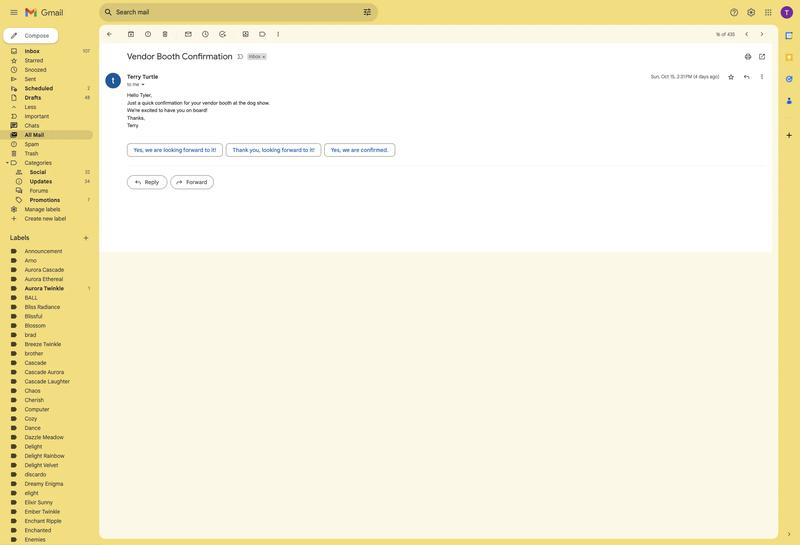 Task type: describe. For each thing, give the bounding box(es) containing it.
aurora ethereal link
[[25, 276, 63, 283]]

drafts link
[[25, 94, 41, 101]]

starred link
[[25, 57, 43, 64]]

ball
[[25, 294, 38, 301]]

Search mail text field
[[116, 9, 341, 16]]

snoozed link
[[25, 66, 46, 73]]

107
[[83, 48, 90, 54]]

main menu image
[[9, 8, 19, 17]]

ember twinkle link
[[25, 509, 60, 516]]

forward
[[187, 179, 208, 186]]

have
[[165, 107, 175, 113]]

arno link
[[25, 257, 37, 264]]

compose
[[25, 32, 49, 39]]

delight velvet
[[25, 462, 58, 469]]

on
[[186, 107, 192, 113]]

cascade for cascade link
[[25, 360, 46, 367]]

chaos link
[[25, 387, 40, 394]]

create new label link
[[25, 215, 66, 222]]

delight rainbow
[[25, 453, 65, 460]]

sun,
[[652, 74, 661, 80]]

34
[[85, 178, 90, 184]]

brother
[[25, 350, 43, 357]]

forums
[[30, 187, 48, 194]]

aurora twinkle
[[25, 285, 64, 292]]

2:31 pm
[[678, 74, 693, 80]]

all mail
[[25, 131, 44, 138]]

16
[[717, 31, 721, 37]]

brad link
[[25, 332, 36, 339]]

delete image
[[161, 30, 169, 38]]

forward link
[[171, 175, 214, 189]]

aurora for aurora cascade
[[25, 266, 41, 273]]

vendor
[[203, 100, 218, 106]]

enigma
[[45, 481, 63, 488]]

7
[[88, 197, 90, 203]]

snooze image
[[202, 30, 209, 38]]

to inside "button"
[[205, 146, 210, 153]]

dance link
[[25, 425, 41, 432]]

are for looking
[[154, 146, 162, 153]]

sunny
[[38, 499, 53, 506]]

quick
[[142, 100, 154, 106]]

1 terry from the top
[[127, 73, 141, 80]]

to me
[[127, 81, 139, 87]]

48
[[85, 95, 90, 100]]

looking inside thank you, looking forward to it! button
[[262, 146, 281, 153]]

social link
[[30, 169, 46, 176]]

(4
[[694, 74, 698, 80]]

scheduled
[[25, 85, 53, 92]]

report spam image
[[144, 30, 152, 38]]

cascade for cascade aurora
[[25, 369, 46, 376]]

enemies link
[[25, 536, 46, 543]]

yes, we are looking forward to it! button
[[127, 143, 223, 157]]

we for confirmed.
[[343, 146, 350, 153]]

ember
[[25, 509, 41, 516]]

Not starred checkbox
[[728, 73, 736, 81]]

mark as unread image
[[185, 30, 192, 38]]

discardo
[[25, 471, 46, 478]]

delight velvet link
[[25, 462, 58, 469]]

cascade for cascade laughter
[[25, 378, 46, 385]]

older image
[[759, 30, 767, 38]]

your
[[191, 100, 201, 106]]

dazzle
[[25, 434, 41, 441]]

more image
[[275, 30, 282, 38]]

cozy link
[[25, 415, 37, 422]]

labels
[[10, 234, 29, 242]]

dance
[[25, 425, 41, 432]]

compose button
[[3, 28, 58, 43]]

confirmed.
[[361, 146, 389, 153]]

terry turtle
[[127, 73, 158, 80]]

delight for delight link
[[25, 443, 42, 450]]

hello
[[127, 92, 139, 98]]

bliss radiance link
[[25, 304, 60, 311]]

enchanted link
[[25, 527, 51, 534]]

terry inside hello tyler, just a quick confirmation for your vendor booth at the dog show. we're excited to have you on board! thanks, terry
[[127, 123, 138, 128]]

updates
[[30, 178, 52, 185]]

delight for delight velvet
[[25, 462, 42, 469]]

sent link
[[25, 76, 36, 83]]

arno
[[25, 257, 37, 264]]

inbox for inbox link
[[25, 48, 40, 55]]

labels heading
[[10, 234, 82, 242]]

ember twinkle
[[25, 509, 60, 516]]

computer
[[25, 406, 50, 413]]

chaos
[[25, 387, 40, 394]]

twinkle for breeze twinkle
[[43, 341, 61, 348]]

cascade up ethereal on the bottom of the page
[[43, 266, 64, 273]]

aurora cascade
[[25, 266, 64, 273]]

ethereal
[[43, 276, 63, 283]]

2
[[88, 85, 90, 91]]

oct
[[662, 74, 670, 80]]

social
[[30, 169, 46, 176]]

at
[[233, 100, 238, 106]]

chats
[[25, 122, 39, 129]]

enchant
[[25, 518, 45, 525]]

dreamy
[[25, 481, 44, 488]]

elixir sunny link
[[25, 499, 53, 506]]

settings image
[[747, 8, 757, 17]]

support image
[[730, 8, 740, 17]]

looking inside yes, we are looking forward to it! "button"
[[164, 146, 182, 153]]

rainbow
[[44, 453, 65, 460]]

yes, for yes, we are looking forward to it!
[[134, 146, 144, 153]]

yes, for yes, we are confirmed.
[[331, 146, 341, 153]]



Task type: vqa. For each thing, say whether or not it's contained in the screenshot.
inbox within the button
yes



Task type: locate. For each thing, give the bounding box(es) containing it.
discardo link
[[25, 471, 46, 478]]

to inside button
[[303, 146, 309, 153]]

show.
[[257, 100, 270, 106]]

yes, left "confirmed."
[[331, 146, 341, 153]]

are inside button
[[352, 146, 360, 153]]

cascade aurora link
[[25, 369, 64, 376]]

0 horizontal spatial are
[[154, 146, 162, 153]]

breeze twinkle
[[25, 341, 61, 348]]

aurora twinkle link
[[25, 285, 64, 292]]

promotions link
[[30, 197, 60, 204]]

delight down dazzle
[[25, 443, 42, 450]]

cascade link
[[25, 360, 46, 367]]

the
[[239, 100, 246, 106]]

twinkle for aurora twinkle
[[44, 285, 64, 292]]

0 vertical spatial twinkle
[[44, 285, 64, 292]]

to inside hello tyler, just a quick confirmation for your vendor booth at the dog show. we're excited to have you on board! thanks, terry
[[159, 107, 163, 113]]

are left "confirmed."
[[352, 146, 360, 153]]

move to inbox image
[[242, 30, 250, 38]]

less button
[[0, 102, 93, 112]]

looking up forward link
[[164, 146, 182, 153]]

0 horizontal spatial inbox
[[25, 48, 40, 55]]

delight rainbow link
[[25, 453, 65, 460]]

trash link
[[25, 150, 38, 157]]

1 delight from the top
[[25, 443, 42, 450]]

for
[[184, 100, 190, 106]]

0 horizontal spatial looking
[[164, 146, 182, 153]]

yes, we are confirmed.
[[331, 146, 389, 153]]

32
[[85, 169, 90, 175]]

dreamy enigma
[[25, 481, 63, 488]]

booth
[[157, 51, 180, 62]]

aurora down arno on the left
[[25, 266, 41, 273]]

0 horizontal spatial we
[[145, 146, 153, 153]]

it! inside "button"
[[212, 146, 217, 153]]

0 vertical spatial delight
[[25, 443, 42, 450]]

dog
[[247, 100, 256, 106]]

blossom link
[[25, 322, 46, 329]]

0 horizontal spatial yes,
[[134, 146, 144, 153]]

1 horizontal spatial it!
[[310, 146, 315, 153]]

aurora for aurora twinkle
[[25, 285, 43, 292]]

meadow
[[43, 434, 64, 441]]

thank
[[233, 146, 249, 153]]

delight up discardo
[[25, 462, 42, 469]]

bliss radiance
[[25, 304, 60, 311]]

add to tasks image
[[219, 30, 227, 38]]

twinkle for ember twinkle
[[42, 509, 60, 516]]

3 delight from the top
[[25, 462, 42, 469]]

cascade laughter link
[[25, 378, 70, 385]]

snoozed
[[25, 66, 46, 73]]

yes, inside yes, we are confirmed. button
[[331, 146, 341, 153]]

inbox inside labels navigation
[[25, 48, 40, 55]]

cherish link
[[25, 397, 44, 404]]

2 are from the left
[[352, 146, 360, 153]]

newer image
[[744, 30, 751, 38]]

bliss
[[25, 304, 36, 311]]

important
[[25, 113, 49, 120]]

2 delight from the top
[[25, 453, 42, 460]]

1 looking from the left
[[164, 146, 182, 153]]

gmail image
[[25, 5, 67, 20]]

aurora up "laughter"
[[48, 369, 64, 376]]

labels image
[[259, 30, 267, 38]]

cascade
[[43, 266, 64, 273], [25, 360, 46, 367], [25, 369, 46, 376], [25, 378, 46, 385]]

are inside "button"
[[154, 146, 162, 153]]

2 vertical spatial delight
[[25, 462, 42, 469]]

inbox up starred
[[25, 48, 40, 55]]

we're
[[127, 107, 140, 113]]

delight down delight link
[[25, 453, 42, 460]]

yes, down thanks,
[[134, 146, 144, 153]]

looking
[[164, 146, 182, 153], [262, 146, 281, 153]]

yes, inside yes, we are looking forward to it! "button"
[[134, 146, 144, 153]]

booth
[[219, 100, 232, 106]]

board!
[[193, 107, 208, 113]]

trash
[[25, 150, 38, 157]]

confirmation
[[182, 51, 233, 62]]

we left "confirmed."
[[343, 146, 350, 153]]

to
[[127, 81, 132, 87], [159, 107, 163, 113], [205, 146, 210, 153], [303, 146, 309, 153]]

are up reply
[[154, 146, 162, 153]]

cherish
[[25, 397, 44, 404]]

advanced search options image
[[360, 4, 375, 20]]

terry
[[127, 73, 141, 80], [127, 123, 138, 128]]

velvet
[[43, 462, 58, 469]]

labels
[[46, 206, 60, 213]]

elight
[[25, 490, 39, 497]]

1 we from the left
[[145, 146, 153, 153]]

archive image
[[127, 30, 135, 38]]

manage
[[25, 206, 45, 213]]

we
[[145, 146, 153, 153], [343, 146, 350, 153]]

None search field
[[99, 3, 379, 22]]

2 vertical spatial twinkle
[[42, 509, 60, 516]]

we for looking
[[145, 146, 153, 153]]

15,
[[671, 74, 677, 80]]

thank you, looking forward to it! button
[[226, 143, 322, 157]]

we inside yes, we are confirmed. button
[[343, 146, 350, 153]]

1 horizontal spatial inbox
[[249, 54, 261, 59]]

less
[[25, 104, 36, 111]]

1 horizontal spatial looking
[[262, 146, 281, 153]]

spam link
[[25, 141, 39, 148]]

cascade down cascade link
[[25, 369, 46, 376]]

inbox inside button
[[249, 54, 261, 59]]

cascade up chaos
[[25, 378, 46, 385]]

sun, oct 15, 2:31 pm (4 days ago) cell
[[652, 73, 720, 81]]

inbox down labels "icon"
[[249, 54, 261, 59]]

1 yes, from the left
[[134, 146, 144, 153]]

2 we from the left
[[343, 146, 350, 153]]

aurora for aurora ethereal
[[25, 276, 41, 283]]

just
[[127, 100, 136, 106]]

1 horizontal spatial are
[[352, 146, 360, 153]]

aurora up aurora twinkle link
[[25, 276, 41, 283]]

forward inside "button"
[[184, 146, 204, 153]]

inbox
[[25, 48, 40, 55], [249, 54, 261, 59]]

2 looking from the left
[[262, 146, 281, 153]]

enemies
[[25, 536, 46, 543]]

we inside yes, we are looking forward to it! "button"
[[145, 146, 153, 153]]

1 are from the left
[[154, 146, 162, 153]]

elight link
[[25, 490, 39, 497]]

2 it! from the left
[[310, 146, 315, 153]]

1 vertical spatial twinkle
[[43, 341, 61, 348]]

breeze twinkle link
[[25, 341, 61, 348]]

vendor
[[127, 51, 155, 62]]

tab list
[[779, 25, 801, 517]]

aurora cascade link
[[25, 266, 64, 273]]

terry down thanks,
[[127, 123, 138, 128]]

forward right you, at the top
[[282, 146, 302, 153]]

1 horizontal spatial we
[[343, 146, 350, 153]]

are
[[154, 146, 162, 153], [352, 146, 360, 153]]

1 vertical spatial terry
[[127, 123, 138, 128]]

1 horizontal spatial forward
[[282, 146, 302, 153]]

0 horizontal spatial forward
[[184, 146, 204, 153]]

2 forward from the left
[[282, 146, 302, 153]]

spam
[[25, 141, 39, 148]]

1 horizontal spatial yes,
[[331, 146, 341, 153]]

labels navigation
[[0, 25, 99, 545]]

twinkle up ripple
[[42, 509, 60, 516]]

updates link
[[30, 178, 52, 185]]

blossom
[[25, 322, 46, 329]]

terry up to me
[[127, 73, 141, 80]]

dazzle meadow
[[25, 434, 64, 441]]

announcement link
[[25, 248, 62, 255]]

1 it! from the left
[[212, 146, 217, 153]]

cascade down "brother" link
[[25, 360, 46, 367]]

dreamy enigma link
[[25, 481, 63, 488]]

confirmation
[[155, 100, 183, 106]]

inbox for "inbox" button
[[249, 54, 261, 59]]

inbox button
[[248, 53, 261, 60]]

all
[[25, 131, 32, 138]]

1 vertical spatial delight
[[25, 453, 42, 460]]

forums link
[[30, 187, 48, 194]]

you
[[177, 107, 185, 113]]

yes, we are confirmed. button
[[325, 143, 395, 157]]

cozy
[[25, 415, 37, 422]]

looking right you, at the top
[[262, 146, 281, 153]]

twinkle down ethereal on the bottom of the page
[[44, 285, 64, 292]]

2 terry from the top
[[127, 123, 138, 128]]

aurora up ball link
[[25, 285, 43, 292]]

forward inside button
[[282, 146, 302, 153]]

show details image
[[141, 82, 145, 87]]

yes,
[[134, 146, 144, 153], [331, 146, 341, 153]]

we up reply link
[[145, 146, 153, 153]]

2 yes, from the left
[[331, 146, 341, 153]]

cascade aurora
[[25, 369, 64, 376]]

vendor booth confirmation
[[127, 51, 233, 62]]

aurora
[[25, 266, 41, 273], [25, 276, 41, 283], [25, 285, 43, 292], [48, 369, 64, 376]]

all mail link
[[25, 131, 44, 138]]

elixir
[[25, 499, 36, 506]]

not starred image
[[728, 73, 736, 81]]

tyler,
[[140, 92, 152, 98]]

mail
[[33, 131, 44, 138]]

twinkle right breeze
[[43, 341, 61, 348]]

sun, oct 15, 2:31 pm (4 days ago)
[[652, 74, 720, 80]]

you,
[[250, 146, 261, 153]]

0 horizontal spatial it!
[[212, 146, 217, 153]]

it! inside button
[[310, 146, 315, 153]]

delight for delight rainbow
[[25, 453, 42, 460]]

are for confirmed.
[[352, 146, 360, 153]]

back to all mail image
[[106, 30, 113, 38]]

brad
[[25, 332, 36, 339]]

laughter
[[48, 378, 70, 385]]

forward up forward link
[[184, 146, 204, 153]]

0 vertical spatial terry
[[127, 73, 141, 80]]

16 of 435
[[717, 31, 736, 37]]

1 forward from the left
[[184, 146, 204, 153]]

search mail image
[[102, 5, 116, 19]]



